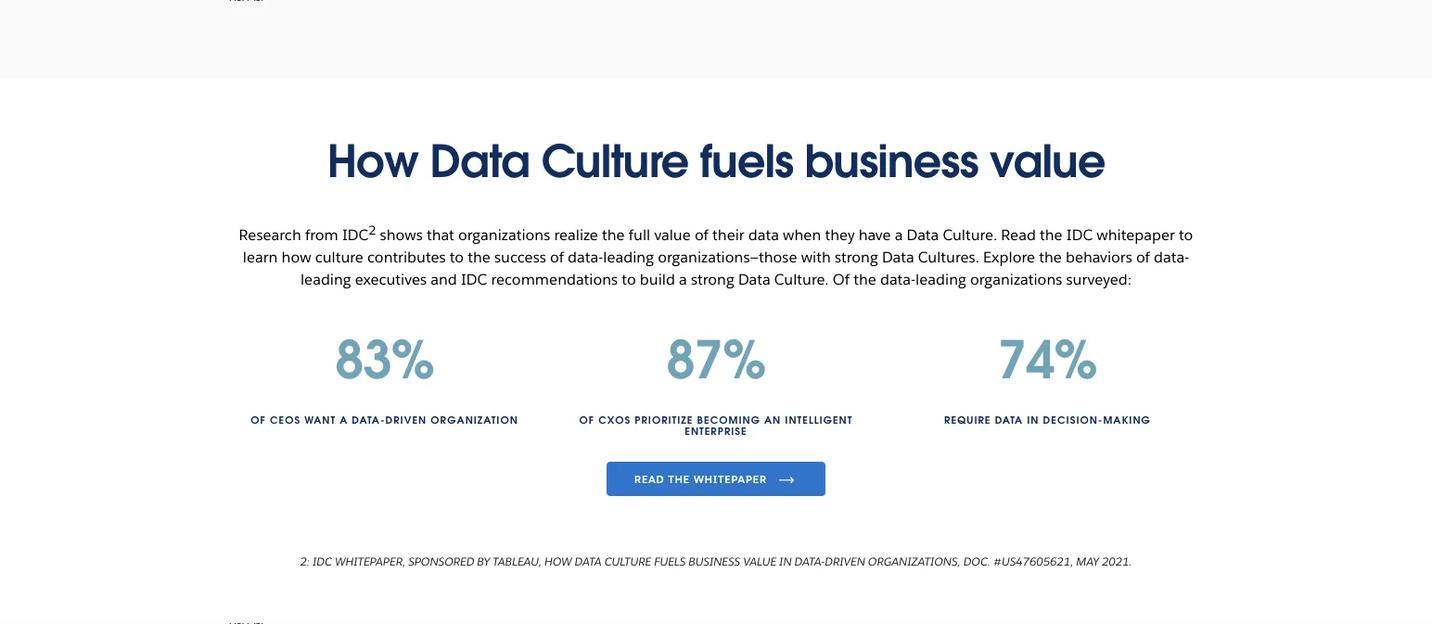 Task type: locate. For each thing, give the bounding box(es) containing it.
1 vertical spatial data
[[995, 414, 1023, 427]]

behaviors
[[1066, 248, 1132, 267]]

0 vertical spatial data
[[748, 225, 779, 244]]

87
[[666, 327, 722, 393]]

0 vertical spatial read
[[1001, 225, 1036, 244]]

leading down culture
[[301, 270, 351, 289]]

enterprise
[[685, 425, 748, 438]]

strong down the organizations—those
[[691, 270, 735, 289]]

explore
[[983, 248, 1035, 267]]

of inside of cxos prioritize becoming an intelligent enterprise
[[579, 414, 595, 427]]

leading
[[603, 248, 654, 267], [301, 270, 351, 289], [916, 270, 966, 289]]

#us47605621,
[[994, 554, 1074, 569]]

1 vertical spatial value
[[654, 225, 691, 244]]

2 vertical spatial to
[[622, 270, 636, 289]]

a right build
[[679, 270, 687, 289]]

1 horizontal spatial %
[[722, 327, 766, 393]]

organization
[[431, 414, 518, 427]]

culture. down with
[[774, 270, 829, 289]]

1 vertical spatial strong
[[691, 270, 735, 289]]

1 vertical spatial culture.
[[774, 270, 829, 289]]

data-
[[568, 248, 603, 267], [1154, 248, 1189, 267], [880, 270, 916, 289], [352, 414, 385, 427]]

ceos
[[270, 414, 301, 427]]

2 horizontal spatial to
[[1179, 225, 1193, 244]]

whitepaper,
[[335, 554, 405, 569]]

of
[[695, 225, 709, 244], [550, 248, 564, 267], [1136, 248, 1150, 267], [251, 414, 266, 427], [579, 414, 595, 427]]

1 horizontal spatial whitepaper
[[1097, 225, 1175, 244]]

0 horizontal spatial %
[[391, 327, 434, 393]]

require data in decision-making
[[944, 414, 1151, 427]]

want
[[305, 414, 336, 427]]

data down the organizations—those
[[738, 270, 771, 289]]

business
[[805, 133, 978, 190]]

1 horizontal spatial organizations
[[970, 270, 1062, 289]]

2 % from the left
[[722, 327, 766, 393]]

becoming
[[697, 414, 761, 427]]

0 horizontal spatial a
[[340, 414, 348, 427]]

fuels
[[700, 133, 793, 190]]

whitepaper
[[1097, 225, 1175, 244], [694, 473, 767, 486]]

idc inside the "research from idc 2"
[[342, 225, 369, 244]]

%
[[391, 327, 434, 393], [722, 327, 766, 393], [1054, 327, 1097, 393]]

data left in
[[995, 414, 1023, 427]]

2: idc whitepaper, sponsored by tableau, how data culture fuels business value in data-driven organizations, doc. #us47605621, may 2021.
[[300, 554, 1132, 569]]

87 %
[[666, 327, 766, 393]]

idc up behaviors
[[1067, 225, 1093, 244]]

0 vertical spatial to
[[1179, 225, 1193, 244]]

strong up the of
[[835, 248, 878, 267]]

leading down cultures.
[[916, 270, 966, 289]]

of ceos want a data-driven organization
[[251, 414, 518, 427]]

organizations down explore
[[970, 270, 1062, 289]]

a right the want
[[340, 414, 348, 427]]

of right behaviors
[[1136, 248, 1150, 267]]

1 % from the left
[[391, 327, 434, 393]]

value
[[990, 133, 1105, 190], [654, 225, 691, 244]]

0 horizontal spatial read
[[634, 473, 665, 486]]

with
[[801, 248, 831, 267]]

0 vertical spatial strong
[[835, 248, 878, 267]]

read
[[1001, 225, 1036, 244], [634, 473, 665, 486]]

organizations
[[458, 225, 550, 244], [970, 270, 1062, 289]]

0 vertical spatial culture.
[[943, 225, 997, 244]]

that
[[427, 225, 454, 244]]

organizations,
[[868, 554, 961, 569]]

1 horizontal spatial a
[[679, 270, 687, 289]]

1 horizontal spatial value
[[990, 133, 1105, 190]]

1 horizontal spatial read
[[1001, 225, 1036, 244]]

0 vertical spatial organizations
[[458, 225, 550, 244]]

organizations up success
[[458, 225, 550, 244]]

of cxos prioritize becoming an intelligent enterprise
[[579, 414, 853, 438]]

0 horizontal spatial culture.
[[774, 270, 829, 289]]

intelligent
[[785, 414, 853, 427]]

the
[[602, 225, 625, 244], [1040, 225, 1063, 244], [468, 248, 491, 267], [1039, 248, 1062, 267], [854, 270, 876, 289], [668, 473, 690, 486]]

read down 'prioritize'
[[634, 473, 665, 486]]

tableau,
[[493, 554, 542, 569]]

data down have
[[882, 248, 914, 267]]

strong
[[835, 248, 878, 267], [691, 270, 735, 289]]

whitepaper up behaviors
[[1097, 225, 1175, 244]]

% up becoming
[[722, 327, 766, 393]]

1 horizontal spatial culture.
[[943, 225, 997, 244]]

3 % from the left
[[1054, 327, 1097, 393]]

a
[[895, 225, 903, 244], [679, 270, 687, 289], [340, 414, 348, 427]]

data
[[748, 225, 779, 244], [995, 414, 1023, 427]]

fuels
[[654, 554, 686, 569]]

2
[[369, 223, 376, 239]]

0 vertical spatial whitepaper
[[1097, 225, 1175, 244]]

to
[[1179, 225, 1193, 244], [450, 248, 464, 267], [622, 270, 636, 289]]

data right their
[[748, 225, 779, 244]]

2 horizontal spatial %
[[1054, 327, 1097, 393]]

read up explore
[[1001, 225, 1036, 244]]

success
[[494, 248, 546, 267]]

data-
[[795, 554, 825, 569]]

and
[[431, 270, 457, 289]]

culture.
[[943, 225, 997, 244], [774, 270, 829, 289]]

1 vertical spatial whitepaper
[[694, 473, 767, 486]]

data- right the want
[[352, 414, 385, 427]]

doc.
[[964, 554, 991, 569]]

0 horizontal spatial value
[[654, 225, 691, 244]]

1 horizontal spatial to
[[622, 270, 636, 289]]

2 horizontal spatial a
[[895, 225, 903, 244]]

executives
[[355, 270, 427, 289]]

how
[[327, 133, 419, 190]]

83 %
[[335, 327, 434, 393]]

data inside shows that organizations realize the full value of their data when they have a data culture. read the idc whitepaper to learn how culture contributes to the success of data-leading organizations—those with strong data cultures. explore the behaviors of data- leading executives and idc recommendations to build a strong data culture. of the data-leading organizations surveyed:
[[748, 225, 779, 244]]

culture
[[541, 133, 688, 190]]

of
[[833, 270, 850, 289]]

a right have
[[895, 225, 903, 244]]

contributes
[[367, 248, 446, 267]]

data- down realize
[[568, 248, 603, 267]]

whitepaper down enterprise
[[694, 473, 767, 486]]

idc up culture
[[342, 225, 369, 244]]

of left cxos
[[579, 414, 595, 427]]

idc
[[342, 225, 369, 244], [1067, 225, 1093, 244], [461, 270, 487, 289], [313, 554, 332, 569]]

2 vertical spatial a
[[340, 414, 348, 427]]

% up driven
[[391, 327, 434, 393]]

they
[[825, 225, 855, 244]]

1 vertical spatial to
[[450, 248, 464, 267]]

their
[[712, 225, 745, 244]]

culture
[[604, 554, 651, 569]]

culture. up cultures.
[[943, 225, 997, 244]]

74
[[998, 327, 1054, 393]]

% up "decision-"
[[1054, 327, 1097, 393]]

require
[[944, 414, 991, 427]]

making
[[1103, 414, 1151, 427]]

idc right and
[[461, 270, 487, 289]]

read inside shows that organizations realize the full value of their data when they have a data culture. read the idc whitepaper to learn how culture contributes to the success of data-leading organizations—those with strong data cultures. explore the behaviors of data- leading executives and idc recommendations to build a strong data culture. of the data-leading organizations surveyed:
[[1001, 225, 1036, 244]]

leading down full in the left of the page
[[603, 248, 654, 267]]

1 horizontal spatial strong
[[835, 248, 878, 267]]

data
[[430, 133, 530, 190], [907, 225, 939, 244], [882, 248, 914, 267], [738, 270, 771, 289]]

0 horizontal spatial data
[[748, 225, 779, 244]]

1 vertical spatial a
[[679, 270, 687, 289]]

read the whitepaper
[[634, 473, 767, 486]]

0 horizontal spatial strong
[[691, 270, 735, 289]]

0 horizontal spatial leading
[[301, 270, 351, 289]]

how
[[544, 554, 572, 569]]

culture
[[315, 248, 364, 267]]



Task type: describe. For each thing, give the bounding box(es) containing it.
whitepaper inside shows that organizations realize the full value of their data when they have a data culture. read the idc whitepaper to learn how culture contributes to the success of data-leading organizations—those with strong data cultures. explore the behaviors of data- leading executives and idc recommendations to build a strong data culture. of the data-leading organizations surveyed:
[[1097, 225, 1175, 244]]

data- right behaviors
[[1154, 248, 1189, 267]]

2021.
[[1102, 554, 1132, 569]]

data
[[575, 554, 602, 569]]

value inside shows that organizations realize the full value of their data when they have a data culture. read the idc whitepaper to learn how culture contributes to the success of data-leading organizations—those with strong data cultures. explore the behaviors of data- leading executives and idc recommendations to build a strong data culture. of the data-leading organizations surveyed:
[[654, 225, 691, 244]]

recommendations
[[491, 270, 618, 289]]

research from idc 2
[[239, 223, 376, 244]]

0 horizontal spatial to
[[450, 248, 464, 267]]

from
[[305, 225, 338, 244]]

1 horizontal spatial data
[[995, 414, 1023, 427]]

build
[[640, 270, 675, 289]]

data- down have
[[880, 270, 916, 289]]

by
[[477, 554, 490, 569]]

0 horizontal spatial organizations
[[458, 225, 550, 244]]

decision-
[[1043, 414, 1103, 427]]

shows that organizations realize the full value of their data when they have a data culture. read the idc whitepaper to learn how culture contributes to the success of data-leading organizations—those with strong data cultures. explore the behaviors of data- leading executives and idc recommendations to build a strong data culture. of the data-leading organizations surveyed:
[[243, 225, 1193, 289]]

sponsored
[[408, 554, 474, 569]]

0 horizontal spatial whitepaper
[[694, 473, 767, 486]]

research
[[239, 225, 301, 244]]

0 vertical spatial value
[[990, 133, 1105, 190]]

cxos
[[599, 414, 631, 427]]

data up cultures.
[[907, 225, 939, 244]]

organizations—those
[[658, 248, 797, 267]]

data up the "that"
[[430, 133, 530, 190]]

read the whitepaper link
[[607, 462, 826, 497]]

shows
[[380, 225, 423, 244]]

cultures.
[[918, 248, 980, 267]]

learn
[[243, 248, 278, 267]]

2:
[[300, 554, 310, 569]]

business
[[689, 554, 740, 569]]

of left their
[[695, 225, 709, 244]]

surveyed:
[[1066, 270, 1132, 289]]

1 vertical spatial organizations
[[970, 270, 1062, 289]]

may
[[1076, 554, 1099, 569]]

of left ceos
[[251, 414, 266, 427]]

when
[[783, 225, 821, 244]]

in
[[1027, 414, 1039, 427]]

have
[[859, 225, 891, 244]]

1 horizontal spatial leading
[[603, 248, 654, 267]]

prioritize
[[635, 414, 693, 427]]

of up recommendations
[[550, 248, 564, 267]]

value
[[743, 554, 777, 569]]

1 vertical spatial read
[[634, 473, 665, 486]]

how
[[282, 248, 311, 267]]

% for 83
[[391, 327, 434, 393]]

2 horizontal spatial leading
[[916, 270, 966, 289]]

driven
[[825, 554, 865, 569]]

83
[[335, 327, 391, 393]]

in
[[779, 554, 792, 569]]

74 %
[[998, 327, 1097, 393]]

idc right 2:
[[313, 554, 332, 569]]

an
[[764, 414, 781, 427]]

full
[[629, 225, 651, 244]]

% for 87
[[722, 327, 766, 393]]

% for 74
[[1054, 327, 1097, 393]]

driven
[[385, 414, 427, 427]]

how data culture fuels business value
[[327, 133, 1105, 190]]

realize
[[554, 225, 598, 244]]

0 vertical spatial a
[[895, 225, 903, 244]]



Task type: vqa. For each thing, say whether or not it's contained in the screenshot.
Read the whitepaper
yes



